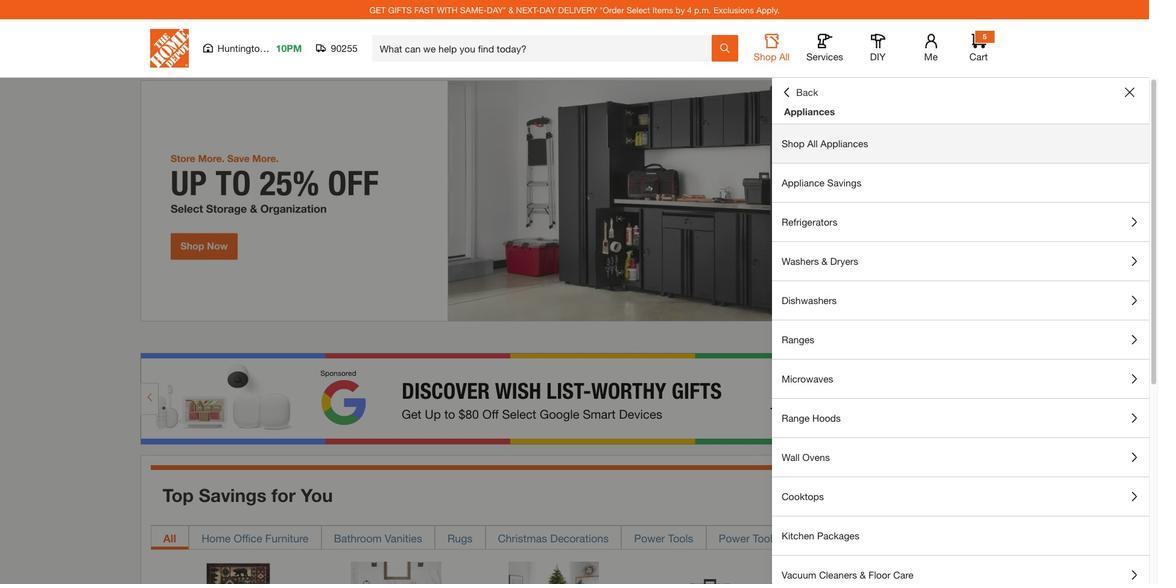 Task type: describe. For each thing, give the bounding box(es) containing it.
range
[[782, 412, 810, 424]]

same-
[[460, 5, 487, 15]]

delivery
[[558, 5, 598, 15]]

wall
[[782, 451, 800, 463]]

home
[[202, 531, 231, 545]]

feedback link image
[[1142, 204, 1159, 269]]

bathroom vanities
[[334, 531, 422, 545]]

savings for appliance
[[828, 177, 862, 188]]

dryers
[[831, 255, 859, 267]]

2 horizontal spatial &
[[860, 569, 866, 580]]

dishwashers
[[782, 294, 837, 306]]

shop all appliances
[[782, 138, 869, 149]]

get gifts fast with same-day* & next-day delivery *order select items by 4 p.m. exclusions apply.
[[370, 5, 780, 15]]

5
[[983, 32, 987, 41]]

christmas decorations
[[498, 531, 609, 545]]

vanities
[[385, 531, 422, 545]]

vacuum cleaners & floor care button
[[772, 556, 1150, 584]]

for
[[272, 484, 296, 506]]

ranges
[[782, 334, 815, 345]]

all inside button
[[163, 531, 176, 545]]

*order
[[600, 5, 624, 15]]

rugs
[[448, 531, 473, 545]]

diy
[[871, 51, 886, 62]]

all button
[[151, 525, 189, 549]]

washers
[[782, 255, 819, 267]]

cooktops button
[[772, 477, 1150, 516]]

next-
[[516, 5, 540, 15]]

shop all
[[754, 51, 790, 62]]

all for shop all
[[780, 51, 790, 62]]

christmas
[[498, 531, 547, 545]]

tool
[[753, 531, 773, 545]]

img for store more. save more. up to 25% off select storage & organization image
[[140, 80, 1009, 322]]

get
[[370, 5, 386, 15]]

floor
[[869, 569, 891, 580]]

shop all appliances link
[[772, 124, 1150, 163]]

seasonal decorations button
[[848, 525, 979, 549]]

diy button
[[859, 34, 898, 63]]

power tool accessories button
[[706, 525, 848, 549]]

office
[[234, 531, 262, 545]]

appliances inside menu
[[821, 138, 869, 149]]

back button
[[782, 86, 819, 98]]

range hoods button
[[772, 399, 1150, 437]]

wall ovens
[[782, 451, 830, 463]]

kitchen packages
[[782, 530, 860, 541]]

What can we help you find today? search field
[[380, 36, 711, 61]]

m18 fuel 18-v lithium-ion brushless cordless hammer drill and impact driver combo kit (2-tool) with router image
[[666, 562, 757, 584]]

top savings for you
[[163, 484, 333, 506]]

select
[[627, 5, 650, 15]]

sonoma 48 in. w x 22 in. d x 34 in. h single sink bath vanity in almond latte with carrara marble top image
[[351, 562, 442, 584]]

90255 button
[[316, 42, 358, 54]]

care
[[894, 569, 914, 580]]

power tool accessories
[[719, 531, 835, 545]]

wall ovens button
[[772, 438, 1150, 477]]

power tools
[[634, 531, 694, 545]]

day
[[540, 5, 556, 15]]

vacuum
[[782, 569, 817, 580]]

power for power tools
[[634, 531, 665, 545]]

gifts
[[388, 5, 412, 15]]

apply.
[[757, 5, 780, 15]]

furniture
[[265, 531, 309, 545]]

cleaners
[[819, 569, 858, 580]]

park
[[268, 42, 288, 54]]

services button
[[806, 34, 844, 63]]

ranges button
[[772, 320, 1150, 359]]

huntington park
[[218, 42, 288, 54]]

washers & dryers button
[[772, 242, 1150, 281]]

refrigerators
[[782, 216, 838, 227]]

home office furniture
[[202, 531, 309, 545]]

power tools button
[[622, 525, 706, 549]]

microwaves
[[782, 373, 834, 384]]

refrigerators button
[[772, 203, 1150, 241]]

p.m.
[[695, 5, 711, 15]]



Task type: vqa. For each thing, say whether or not it's contained in the screenshot.
Returnable
no



Task type: locate. For each thing, give the bounding box(es) containing it.
47.2 in. h x 39.4 in. w gray wood shoe storage cabinet with 3 drawers fits up to 30-shoes image
[[824, 562, 915, 584]]

all for shop all appliances
[[808, 138, 818, 149]]

accessories
[[776, 531, 835, 545]]

decorations for seasonal decorations
[[908, 531, 966, 545]]

by
[[676, 5, 685, 15]]

2 horizontal spatial all
[[808, 138, 818, 149]]

power
[[634, 531, 665, 545], [719, 531, 750, 545]]

2 vertical spatial &
[[860, 569, 866, 580]]

1 power from the left
[[634, 531, 665, 545]]

all inside button
[[780, 51, 790, 62]]

savings inside menu
[[828, 177, 862, 188]]

0 horizontal spatial power
[[634, 531, 665, 545]]

0 vertical spatial savings
[[828, 177, 862, 188]]

decorations up vacuum cleaners & floor care button
[[908, 531, 966, 545]]

huntington
[[218, 42, 265, 54]]

shop for shop all appliances
[[782, 138, 805, 149]]

6 ft. pre-lit green fir artificial christmas tree with 350 led lights 9 functional multi-color remote controller image
[[509, 562, 599, 584]]

cooktops
[[782, 491, 824, 502]]

decorations up 6 ft. pre-lit green fir artificial christmas tree with 350 led lights 9 functional multi-color remote controller image
[[550, 531, 609, 545]]

1 vertical spatial appliances
[[821, 138, 869, 149]]

decorations inside button
[[550, 531, 609, 545]]

vacuum cleaners & floor care
[[782, 569, 914, 580]]

0 horizontal spatial &
[[509, 5, 514, 15]]

ovens
[[803, 451, 830, 463]]

1 horizontal spatial &
[[822, 255, 828, 267]]

shop all button
[[753, 34, 791, 63]]

1 vertical spatial shop
[[782, 138, 805, 149]]

0 horizontal spatial all
[[163, 531, 176, 545]]

kitchen
[[782, 530, 815, 541]]

power left tools
[[634, 531, 665, 545]]

& right day*
[[509, 5, 514, 15]]

washers & dryers
[[782, 255, 859, 267]]

1 vertical spatial all
[[808, 138, 818, 149]]

tools
[[668, 531, 694, 545]]

services
[[807, 51, 844, 62]]

1 vertical spatial &
[[822, 255, 828, 267]]

the home depot logo image
[[150, 29, 189, 68]]

decorations inside button
[[908, 531, 966, 545]]

exclusions
[[714, 5, 754, 15]]

0 vertical spatial all
[[780, 51, 790, 62]]

0 horizontal spatial decorations
[[550, 531, 609, 545]]

shop
[[754, 51, 777, 62], [782, 138, 805, 149]]

day*
[[487, 5, 506, 15]]

0 horizontal spatial savings
[[199, 484, 267, 506]]

all
[[780, 51, 790, 62], [808, 138, 818, 149], [163, 531, 176, 545]]

appliances up the appliance savings
[[821, 138, 869, 149]]

top
[[163, 484, 194, 506]]

menu containing shop all appliances
[[772, 124, 1150, 584]]

cart
[[970, 51, 988, 62]]

you
[[301, 484, 333, 506]]

1 horizontal spatial shop
[[782, 138, 805, 149]]

kitchen packages link
[[772, 517, 1150, 555]]

& left 'floor' in the bottom right of the page
[[860, 569, 866, 580]]

with
[[437, 5, 458, 15]]

appliances down the back
[[784, 106, 835, 117]]

cart 5
[[970, 32, 988, 62]]

0 horizontal spatial shop
[[754, 51, 777, 62]]

range hoods
[[782, 412, 841, 424]]

buffalo bear brown/red 5 ft. x 7 ft. indoor area rug image
[[193, 562, 284, 584]]

all up back button
[[780, 51, 790, 62]]

all up the appliance savings
[[808, 138, 818, 149]]

appliance savings
[[782, 177, 862, 188]]

items
[[653, 5, 674, 15]]

power for power tool accessories
[[719, 531, 750, 545]]

all down top
[[163, 531, 176, 545]]

power left "tool"
[[719, 531, 750, 545]]

& left dryers
[[822, 255, 828, 267]]

0 vertical spatial shop
[[754, 51, 777, 62]]

0 vertical spatial appliances
[[784, 106, 835, 117]]

appliance savings link
[[772, 164, 1150, 202]]

microwaves button
[[772, 360, 1150, 398]]

savings for top
[[199, 484, 267, 506]]

&
[[509, 5, 514, 15], [822, 255, 828, 267], [860, 569, 866, 580]]

2 vertical spatial all
[[163, 531, 176, 545]]

me button
[[912, 34, 951, 63]]

seasonal decorations
[[860, 531, 966, 545]]

90255
[[331, 42, 358, 54]]

hoods
[[813, 412, 841, 424]]

appliance
[[782, 177, 825, 188]]

savings right appliance
[[828, 177, 862, 188]]

shop inside button
[[754, 51, 777, 62]]

2 power from the left
[[719, 531, 750, 545]]

seasonal
[[860, 531, 905, 545]]

savings
[[828, 177, 862, 188], [199, 484, 267, 506]]

fast
[[414, 5, 435, 15]]

1 decorations from the left
[[550, 531, 609, 545]]

packages
[[817, 530, 860, 541]]

bathroom
[[334, 531, 382, 545]]

0 vertical spatial &
[[509, 5, 514, 15]]

bathroom vanities button
[[321, 525, 435, 549]]

dishwashers button
[[772, 281, 1150, 320]]

appliances
[[784, 106, 835, 117], [821, 138, 869, 149]]

shop inside menu
[[782, 138, 805, 149]]

1 vertical spatial savings
[[199, 484, 267, 506]]

back
[[797, 86, 819, 98]]

decorations for christmas decorations
[[550, 531, 609, 545]]

christmas decorations button
[[485, 525, 622, 549]]

all inside menu
[[808, 138, 818, 149]]

home office furniture button
[[189, 525, 321, 549]]

menu
[[772, 124, 1150, 584]]

1 horizontal spatial power
[[719, 531, 750, 545]]

2 decorations from the left
[[908, 531, 966, 545]]

drawer close image
[[1125, 87, 1135, 97]]

savings up office
[[199, 484, 267, 506]]

shop for shop all
[[754, 51, 777, 62]]

1 horizontal spatial all
[[780, 51, 790, 62]]

me
[[925, 51, 938, 62]]

shop down apply.
[[754, 51, 777, 62]]

1 horizontal spatial decorations
[[908, 531, 966, 545]]

1 horizontal spatial savings
[[828, 177, 862, 188]]

rugs button
[[435, 525, 485, 549]]

shop up appliance
[[782, 138, 805, 149]]

10pm
[[276, 42, 302, 54]]

4
[[687, 5, 692, 15]]



